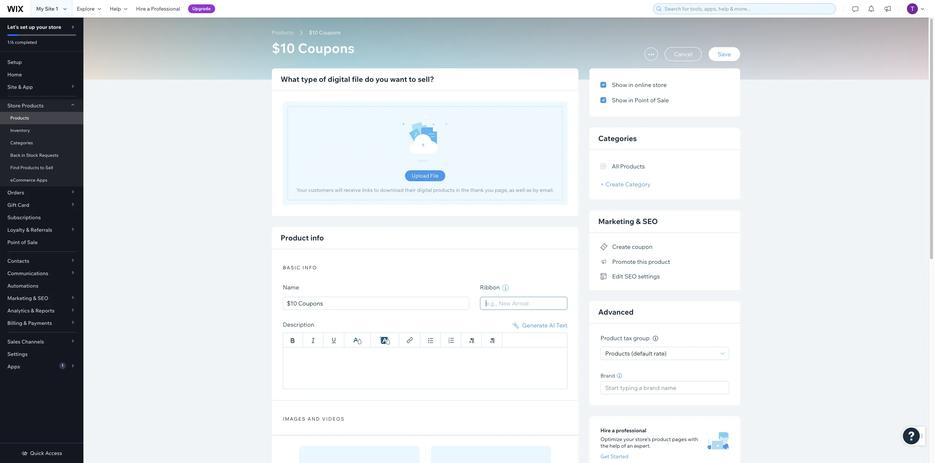 Task type: vqa. For each thing, say whether or not it's contained in the screenshot.
"CREATE" in the Create coupon button
yes



Task type: locate. For each thing, give the bounding box(es) containing it.
1 horizontal spatial your
[[624, 437, 635, 443]]

1 vertical spatial info
[[303, 265, 317, 271]]

online
[[635, 81, 652, 89]]

1 vertical spatial 1
[[62, 364, 63, 369]]

save
[[718, 51, 732, 58]]

sale inside $10 coupons form
[[658, 97, 669, 104]]

communications
[[7, 271, 48, 277]]

categories
[[599, 134, 637, 143], [10, 140, 33, 146]]

subscriptions link
[[0, 212, 83, 224]]

0 horizontal spatial digital
[[328, 75, 351, 84]]

1 vertical spatial point
[[7, 239, 20, 246]]

0 vertical spatial $10
[[309, 29, 318, 36]]

to left sell on the top of the page
[[40, 165, 44, 171]]

store
[[48, 24, 61, 30], [653, 81, 667, 89]]

1 horizontal spatial point
[[635, 97, 649, 104]]

info tooltip image
[[653, 337, 659, 342]]

0 horizontal spatial product
[[281, 234, 309, 243]]

0 vertical spatial the
[[462, 187, 470, 194]]

0 vertical spatial marketing & seo
[[599, 217, 658, 226]]

1 vertical spatial product
[[652, 437, 672, 443]]

product inside button
[[649, 258, 671, 266]]

seo right edit
[[625, 273, 637, 281]]

1 vertical spatial marketing
[[7, 296, 32, 302]]

& for "loyalty & referrals" popup button
[[26, 227, 29, 234]]

& up coupon
[[636, 217, 641, 226]]

show down show in online store
[[612, 97, 628, 104]]

a left professional
[[147, 5, 150, 12]]

an
[[628, 443, 633, 450]]

1 horizontal spatial apps
[[37, 178, 47, 183]]

show for show in online store
[[612, 81, 628, 89]]

0 vertical spatial info
[[311, 234, 324, 243]]

$10 coupons form
[[83, 18, 935, 464]]

0 vertical spatial site
[[45, 5, 55, 12]]

0 horizontal spatial point
[[7, 239, 20, 246]]

categories down inventory at the top left
[[10, 140, 33, 146]]

site right my
[[45, 5, 55, 12]]

0 vertical spatial apps
[[37, 178, 47, 183]]

1 vertical spatial site
[[7, 84, 17, 90]]

show for show in point of sale
[[612, 97, 628, 104]]

contacts button
[[0, 255, 83, 268]]

0 horizontal spatial marketing & seo
[[7, 296, 48, 302]]

& inside popup button
[[26, 227, 29, 234]]

digital
[[328, 75, 351, 84], [417, 187, 432, 194]]

1 horizontal spatial categories
[[599, 134, 637, 143]]

& right loyalty
[[26, 227, 29, 234]]

marketing up create coupon button
[[599, 217, 635, 226]]

product for product tax group
[[601, 335, 623, 343]]

hire for hire a professional
[[601, 428, 611, 435]]

point down online
[[635, 97, 649, 104]]

promote
[[613, 258, 636, 266]]

2 show from the top
[[612, 97, 628, 104]]

analytics & reports button
[[0, 305, 83, 317]]

info up basic info
[[311, 234, 324, 243]]

marketing inside $10 coupons form
[[599, 217, 635, 226]]

product
[[281, 234, 309, 243], [601, 335, 623, 343]]

0 vertical spatial store
[[48, 24, 61, 30]]

0 horizontal spatial products link
[[0, 112, 83, 125]]

your inside optimize your store's product pages with the help of an expert.
[[624, 437, 635, 443]]

store products button
[[0, 100, 83, 112]]

your right up
[[36, 24, 47, 30]]

0 horizontal spatial categories
[[10, 140, 33, 146]]

Search for tools, apps, help & more... field
[[663, 4, 834, 14]]

1 vertical spatial your
[[624, 437, 635, 443]]

1 vertical spatial product
[[601, 335, 623, 343]]

back
[[10, 153, 21, 158]]

0 vertical spatial sale
[[658, 97, 669, 104]]

1 show from the top
[[612, 81, 628, 89]]

product left the pages
[[652, 437, 672, 443]]

to right links
[[374, 187, 379, 194]]

optimize your store's product pages with the help of an expert.
[[601, 437, 699, 450]]

0 horizontal spatial marketing
[[7, 296, 32, 302]]

settings
[[7, 352, 28, 358]]

1 horizontal spatial as
[[527, 187, 532, 194]]

in down show in online store
[[629, 97, 634, 104]]

what type of digital file do you want to sell?
[[281, 75, 434, 84]]

seo settings image
[[601, 274, 608, 280]]

sales channels
[[7, 339, 44, 346]]

1 horizontal spatial hire
[[601, 428, 611, 435]]

gift
[[7, 202, 17, 209]]

1 horizontal spatial marketing & seo
[[599, 217, 658, 226]]

well
[[516, 187, 526, 194]]

apps down settings on the left bottom of the page
[[7, 364, 20, 371]]

& inside popup button
[[31, 308, 34, 315]]

1 vertical spatial marketing & seo
[[7, 296, 48, 302]]

a inside $10 coupons form
[[612, 428, 615, 435]]

1 vertical spatial hire
[[601, 428, 611, 435]]

0 vertical spatial digital
[[328, 75, 351, 84]]

save button
[[709, 47, 741, 61]]

0 horizontal spatial hire
[[136, 5, 146, 12]]

point
[[635, 97, 649, 104], [7, 239, 20, 246]]

product
[[649, 258, 671, 266], [652, 437, 672, 443]]

1 vertical spatial $10
[[272, 40, 295, 56]]

& left app
[[18, 84, 21, 90]]

ai
[[550, 322, 555, 330]]

file
[[431, 173, 439, 179]]

1 horizontal spatial product
[[601, 335, 623, 343]]

0 horizontal spatial 1
[[56, 5, 58, 12]]

in inside sidebar element
[[21, 153, 25, 158]]

$10
[[309, 29, 318, 36], [272, 40, 295, 56]]

upgrade
[[192, 6, 211, 11]]

1 vertical spatial digital
[[417, 187, 432, 194]]

of
[[319, 75, 326, 84], [651, 97, 656, 104], [21, 239, 26, 246], [622, 443, 627, 450]]

0 horizontal spatial sale
[[27, 239, 38, 246]]

1 horizontal spatial store
[[653, 81, 667, 89]]

categories up the all
[[599, 134, 637, 143]]

site down home
[[7, 84, 17, 90]]

the inside optimize your store's product pages with the help of an expert.
[[601, 443, 609, 450]]

a up optimize
[[612, 428, 615, 435]]

home link
[[0, 68, 83, 81]]

in for online
[[629, 81, 634, 89]]

0 horizontal spatial to
[[40, 165, 44, 171]]

store down my site 1
[[48, 24, 61, 30]]

0 horizontal spatial you
[[376, 75, 389, 84]]

images
[[283, 417, 306, 423]]

1 horizontal spatial a
[[612, 428, 615, 435]]

marketing & seo inside $10 coupons form
[[599, 217, 658, 226]]

product right this
[[649, 258, 671, 266]]

0 vertical spatial marketing
[[599, 217, 635, 226]]

0 vertical spatial create
[[606, 181, 624, 188]]

marketing & seo button
[[0, 293, 83, 305]]

1
[[56, 5, 58, 12], [62, 364, 63, 369]]

loyalty & referrals button
[[0, 224, 83, 237]]

product left tax
[[601, 335, 623, 343]]

hire a professional
[[136, 5, 180, 12]]

subscriptions
[[7, 215, 41, 221]]

rate)
[[654, 350, 667, 358]]

1 horizontal spatial sale
[[658, 97, 669, 104]]

1 vertical spatial products link
[[0, 112, 83, 125]]

customers
[[309, 187, 334, 194]]

promote image
[[601, 259, 608, 266]]

settings link
[[0, 349, 83, 361]]

sidebar element
[[0, 18, 83, 464]]

text
[[557, 322, 568, 330]]

in for point
[[629, 97, 634, 104]]

this
[[638, 258, 648, 266]]

0 vertical spatial point
[[635, 97, 649, 104]]

0 vertical spatial you
[[376, 75, 389, 84]]

to
[[409, 75, 417, 84], [40, 165, 44, 171], [374, 187, 379, 194]]

home
[[7, 71, 22, 78]]

1 inside sidebar element
[[62, 364, 63, 369]]

in for stock
[[21, 153, 25, 158]]

hire inside $10 coupons form
[[601, 428, 611, 435]]

create coupon
[[613, 244, 653, 251]]

1 vertical spatial sale
[[27, 239, 38, 246]]

0 vertical spatial a
[[147, 5, 150, 12]]

1 horizontal spatial $10
[[309, 29, 318, 36]]

info
[[311, 234, 324, 243], [303, 265, 317, 271]]

$10 coupons
[[309, 29, 341, 36], [272, 40, 355, 56]]

1 vertical spatial show
[[612, 97, 628, 104]]

to left sell?
[[409, 75, 417, 84]]

marketing up analytics
[[7, 296, 32, 302]]

loyalty
[[7, 227, 25, 234]]

& inside dropdown button
[[33, 296, 36, 302]]

marketing inside dropdown button
[[7, 296, 32, 302]]

sale down loyalty & referrals
[[27, 239, 38, 246]]

you left page,
[[485, 187, 494, 194]]

sell?
[[418, 75, 434, 84]]

1 vertical spatial seo
[[625, 273, 637, 281]]

0 vertical spatial hire
[[136, 5, 146, 12]]

point down loyalty
[[7, 239, 20, 246]]

1 vertical spatial store
[[653, 81, 667, 89]]

in
[[629, 81, 634, 89], [629, 97, 634, 104], [21, 153, 25, 158], [456, 187, 460, 194]]

1 down settings link
[[62, 364, 63, 369]]

apps down find products to sell link at left top
[[37, 178, 47, 183]]

your down professional
[[624, 437, 635, 443]]

0 vertical spatial product
[[281, 234, 309, 243]]

you right the 'do'
[[376, 75, 389, 84]]

hire
[[136, 5, 146, 12], [601, 428, 611, 435]]

as left well
[[510, 187, 515, 194]]

product up basic
[[281, 234, 309, 243]]

in right back
[[21, 153, 25, 158]]

setup
[[7, 59, 22, 66]]

coupon
[[632, 244, 653, 251]]

show left online
[[612, 81, 628, 89]]

1 vertical spatial create
[[613, 244, 631, 251]]

in left online
[[629, 81, 634, 89]]

0 vertical spatial show
[[612, 81, 628, 89]]

create right +
[[606, 181, 624, 188]]

access
[[45, 451, 62, 457]]

type
[[301, 75, 318, 84]]

1 horizontal spatial 1
[[62, 364, 63, 369]]

automations link
[[0, 280, 83, 293]]

1 horizontal spatial the
[[601, 443, 609, 450]]

marketing & seo up "analytics & reports"
[[7, 296, 48, 302]]

ecommerce apps
[[10, 178, 47, 183]]

0 vertical spatial products link
[[268, 29, 297, 36]]

1 horizontal spatial to
[[374, 187, 379, 194]]

1 horizontal spatial marketing
[[599, 217, 635, 226]]

& for marketing & seo dropdown button
[[33, 296, 36, 302]]

1 right my
[[56, 5, 58, 12]]

0 horizontal spatial a
[[147, 5, 150, 12]]

info right basic
[[303, 265, 317, 271]]

you
[[376, 75, 389, 84], [485, 187, 494, 194]]

inventory
[[10, 128, 30, 133]]

& up "analytics & reports"
[[33, 296, 36, 302]]

0 vertical spatial 1
[[56, 5, 58, 12]]

& for billing & payments popup button
[[24, 320, 27, 327]]

0 horizontal spatial as
[[510, 187, 515, 194]]

the left thank
[[462, 187, 470, 194]]

let's set up your store
[[7, 24, 61, 30]]

0 vertical spatial to
[[409, 75, 417, 84]]

2 vertical spatial seo
[[38, 296, 48, 302]]

as left by
[[527, 187, 532, 194]]

seo inside marketing & seo dropdown button
[[38, 296, 48, 302]]

1 vertical spatial to
[[40, 165, 44, 171]]

0 horizontal spatial seo
[[38, 296, 48, 302]]

help
[[110, 5, 121, 12]]

images and videos
[[283, 417, 345, 423]]

advanced
[[599, 308, 634, 317]]

1 vertical spatial the
[[601, 443, 609, 450]]

1 horizontal spatial site
[[45, 5, 55, 12]]

1 horizontal spatial products link
[[268, 29, 297, 36]]

2 horizontal spatial to
[[409, 75, 417, 84]]

basic info
[[283, 265, 317, 271]]

channels
[[22, 339, 44, 346]]

1 vertical spatial you
[[485, 187, 494, 194]]

of left an
[[622, 443, 627, 450]]

seo down automations link
[[38, 296, 48, 302]]

of down loyalty & referrals
[[21, 239, 26, 246]]

receive
[[344, 187, 361, 194]]

0 horizontal spatial site
[[7, 84, 17, 90]]

0 horizontal spatial your
[[36, 24, 47, 30]]

categories inside $10 coupons form
[[599, 134, 637, 143]]

expert.
[[635, 443, 651, 450]]

name
[[283, 284, 299, 291]]

& left the reports at the left
[[31, 308, 34, 315]]

sale down show in online store
[[658, 97, 669, 104]]

&
[[18, 84, 21, 90], [636, 217, 641, 226], [26, 227, 29, 234], [33, 296, 36, 302], [31, 308, 34, 315], [24, 320, 27, 327]]

& for analytics & reports popup button
[[31, 308, 34, 315]]

digital right their
[[417, 187, 432, 194]]

0 vertical spatial your
[[36, 24, 47, 30]]

the left 'help'
[[601, 443, 609, 450]]

2 as from the left
[[527, 187, 532, 194]]

products
[[272, 29, 294, 36], [22, 103, 44, 109], [10, 115, 29, 121], [621, 163, 645, 170], [20, 165, 39, 171], [606, 350, 631, 358]]

1 vertical spatial apps
[[7, 364, 20, 371]]

marketing & seo up create coupon button
[[599, 217, 658, 226]]

a for professional
[[612, 428, 615, 435]]

& right billing
[[24, 320, 27, 327]]

info for product info
[[311, 234, 324, 243]]

1 horizontal spatial seo
[[625, 273, 637, 281]]

billing
[[7, 320, 22, 327]]

1 horizontal spatial you
[[485, 187, 494, 194]]

digital left file on the left of page
[[328, 75, 351, 84]]

store inside $10 coupons form
[[653, 81, 667, 89]]

product inside optimize your store's product pages with the help of an expert.
[[652, 437, 672, 443]]

requests
[[39, 153, 59, 158]]

category
[[626, 181, 651, 188]]

hire right help button at the top of page
[[136, 5, 146, 12]]

help
[[610, 443, 621, 450]]

in right products
[[456, 187, 460, 194]]

0 vertical spatial product
[[649, 258, 671, 266]]

hire up optimize
[[601, 428, 611, 435]]

1 vertical spatial a
[[612, 428, 615, 435]]

thank
[[471, 187, 484, 194]]

2 vertical spatial to
[[374, 187, 379, 194]]

seo up coupon
[[643, 217, 658, 226]]

page,
[[495, 187, 509, 194]]

create up promote at the bottom
[[613, 244, 631, 251]]

products link
[[268, 29, 297, 36], [0, 112, 83, 125]]

2 horizontal spatial seo
[[643, 217, 658, 226]]

0 vertical spatial coupons
[[319, 29, 341, 36]]

of inside point of sale link
[[21, 239, 26, 246]]

0 horizontal spatial store
[[48, 24, 61, 30]]

store right online
[[653, 81, 667, 89]]

inventory link
[[0, 125, 83, 137]]



Task type: describe. For each thing, give the bounding box(es) containing it.
generate ai text
[[523, 322, 568, 330]]

get started link
[[601, 454, 629, 461]]

find products to sell link
[[0, 162, 83, 174]]

of right type
[[319, 75, 326, 84]]

sales channels button
[[0, 336, 83, 349]]

1 horizontal spatial digital
[[417, 187, 432, 194]]

products (default rate)
[[606, 350, 667, 358]]

0 vertical spatial $10 coupons
[[309, 29, 341, 36]]

explore
[[77, 5, 95, 12]]

videos
[[322, 417, 345, 423]]

by
[[533, 187, 539, 194]]

professional
[[151, 5, 180, 12]]

point inside sidebar element
[[7, 239, 20, 246]]

upload file button
[[406, 171, 446, 182]]

upload
[[412, 173, 429, 179]]

a for professional
[[147, 5, 150, 12]]

& inside $10 coupons form
[[636, 217, 641, 226]]

show in point of sale
[[612, 97, 669, 104]]

quick access
[[30, 451, 62, 457]]

your inside sidebar element
[[36, 24, 47, 30]]

analytics & reports
[[7, 308, 55, 315]]

back in stock requests
[[10, 153, 59, 158]]

promote coupon image
[[601, 244, 608, 251]]

what
[[281, 75, 300, 84]]

quick
[[30, 451, 44, 457]]

product info
[[281, 234, 324, 243]]

create inside button
[[613, 244, 631, 251]]

want
[[390, 75, 408, 84]]

get started
[[601, 454, 629, 461]]

edit
[[613, 273, 624, 281]]

upgrade button
[[188, 4, 215, 13]]

your
[[297, 187, 308, 194]]

email.
[[540, 187, 554, 194]]

let's
[[7, 24, 19, 30]]

cancel button
[[665, 47, 702, 61]]

products link inside $10 coupons form
[[268, 29, 297, 36]]

billing & payments
[[7, 320, 52, 327]]

professional
[[617, 428, 647, 435]]

store's
[[636, 437, 651, 443]]

help button
[[105, 0, 132, 18]]

gift card button
[[0, 199, 83, 212]]

1 vertical spatial $10 coupons
[[272, 40, 355, 56]]

create coupon button
[[601, 242, 653, 252]]

sell
[[45, 165, 53, 171]]

their
[[405, 187, 416, 194]]

pages
[[673, 437, 687, 443]]

0 horizontal spatial apps
[[7, 364, 20, 371]]

download
[[380, 187, 404, 194]]

ecommerce
[[10, 178, 36, 183]]

do
[[365, 75, 374, 84]]

Add a product name text field
[[283, 297, 469, 311]]

1 as from the left
[[510, 187, 515, 194]]

show in online store
[[612, 81, 667, 89]]

will
[[335, 187, 343, 194]]

0 vertical spatial seo
[[643, 217, 658, 226]]

promote this product
[[613, 258, 671, 266]]

product for product info
[[281, 234, 309, 243]]

of inside optimize your store's product pages with the help of an expert.
[[622, 443, 627, 450]]

my
[[36, 5, 44, 12]]

gift card
[[7, 202, 29, 209]]

automations
[[7, 283, 38, 290]]

of down online
[[651, 97, 656, 104]]

categories inside sidebar element
[[10, 140, 33, 146]]

0 horizontal spatial the
[[462, 187, 470, 194]]

hire for hire a professional
[[136, 5, 146, 12]]

seo inside edit seo settings button
[[625, 273, 637, 281]]

setup link
[[0, 56, 83, 68]]

1 vertical spatial coupons
[[298, 40, 355, 56]]

+
[[601, 181, 605, 188]]

& for site & app popup button at the top of the page
[[18, 84, 21, 90]]

marketing & seo inside dropdown button
[[7, 296, 48, 302]]

site & app
[[7, 84, 33, 90]]

all
[[612, 163, 619, 170]]

products inside popup button
[[22, 103, 44, 109]]

hire a professional link
[[132, 0, 185, 18]]

your customers will receive links to download their digital products in the thank you page, as well as by email.
[[297, 187, 554, 194]]

edit seo settings button
[[601, 272, 660, 282]]

ribbon
[[480, 284, 502, 291]]

get
[[601, 454, 610, 461]]

brand
[[601, 373, 615, 380]]

generate
[[523, 322, 548, 330]]

ecommerce apps link
[[0, 174, 83, 187]]

sale inside point of sale link
[[27, 239, 38, 246]]

all products
[[612, 163, 645, 170]]

find
[[10, 165, 19, 171]]

billing & payments button
[[0, 317, 83, 330]]

product tax group
[[601, 335, 652, 343]]

referrals
[[31, 227, 52, 234]]

Start typing a brand name field
[[604, 382, 727, 395]]

completed
[[15, 40, 37, 45]]

find products to sell
[[10, 165, 53, 171]]

store inside sidebar element
[[48, 24, 61, 30]]

to inside sidebar element
[[40, 165, 44, 171]]

promote this product button
[[601, 257, 671, 267]]

sales
[[7, 339, 20, 346]]

false text field
[[283, 348, 568, 390]]

settings
[[639, 273, 660, 281]]

with
[[689, 437, 699, 443]]

stock
[[26, 153, 38, 158]]

point inside $10 coupons form
[[635, 97, 649, 104]]

app
[[23, 84, 33, 90]]

and
[[308, 417, 321, 423]]

point of sale link
[[0, 237, 83, 249]]

1/6 completed
[[7, 40, 37, 45]]

(default
[[632, 350, 653, 358]]

loyalty & referrals
[[7, 227, 52, 234]]

0 horizontal spatial $10
[[272, 40, 295, 56]]

orders
[[7, 190, 24, 196]]

Select box search field
[[486, 298, 562, 310]]

set
[[20, 24, 28, 30]]

site inside popup button
[[7, 84, 17, 90]]

edit seo settings
[[613, 273, 660, 281]]

basic
[[283, 265, 301, 271]]

info for basic info
[[303, 265, 317, 271]]



